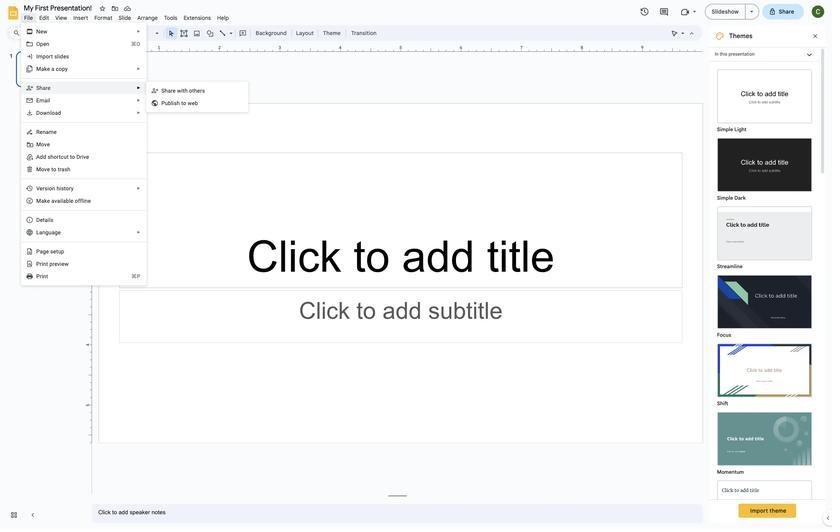 Task type: describe. For each thing, give the bounding box(es) containing it.
make
[[36, 66, 50, 72]]

make a copy c element
[[36, 66, 70, 72]]

opy
[[59, 66, 68, 72]]

new n element
[[36, 28, 50, 35]]

add shortcut to drive , element
[[36, 154, 91, 160]]

focus
[[718, 332, 732, 339]]

Shift radio
[[714, 340, 817, 409]]

import slides
[[36, 53, 69, 60]]

theme
[[323, 30, 341, 37]]

theme button
[[320, 27, 344, 39]]

Star checkbox
[[97, 3, 108, 14]]

v
[[57, 261, 60, 268]]

r
[[36, 129, 40, 135]]

move t o trash
[[36, 167, 70, 173]]

k
[[44, 198, 47, 204]]

details
[[36, 217, 54, 223]]

⌘p element
[[122, 273, 140, 281]]

with
[[177, 88, 188, 94]]

drive
[[76, 154, 89, 160]]

slide
[[119, 14, 131, 21]]

file
[[24, 14, 33, 21]]

1 horizontal spatial to
[[181, 100, 186, 106]]

e for g
[[46, 249, 49, 255]]

e for k
[[47, 198, 50, 204]]

themes application
[[0, 0, 833, 530]]

simple for simple dark
[[718, 195, 734, 202]]

pa
[[36, 249, 43, 255]]

► for n ew
[[137, 29, 141, 34]]

add shortcut to drive
[[36, 154, 89, 160]]

pre
[[49, 261, 57, 268]]

share button
[[763, 4, 805, 19]]

Zoom field
[[131, 28, 162, 39]]

p rint
[[36, 274, 48, 280]]

arrange
[[137, 14, 158, 21]]

shortcut
[[48, 154, 69, 160]]

Momentum radio
[[714, 409, 817, 477]]

► for istory
[[137, 186, 141, 191]]

select line image
[[228, 28, 233, 31]]

iew
[[60, 261, 69, 268]]

ove
[[41, 142, 50, 148]]

m ove
[[36, 142, 50, 148]]

ename
[[40, 129, 57, 135]]

layout
[[296, 30, 314, 37]]

menu containing s
[[146, 82, 248, 112]]

ma k e available offline
[[36, 198, 91, 204]]

s for hare with others
[[161, 88, 165, 94]]

version h istory
[[36, 186, 74, 192]]

insert image image
[[192, 28, 201, 39]]

view
[[55, 14, 67, 21]]

o
[[53, 167, 56, 173]]

details b element
[[36, 217, 56, 223]]

share s element
[[36, 85, 53, 91]]

rint
[[40, 274, 48, 280]]

import for import slides
[[36, 53, 53, 60]]

share with others s element
[[161, 88, 207, 94]]

download d element
[[36, 110, 64, 116]]

version
[[36, 186, 55, 192]]

hare for hare
[[40, 85, 51, 91]]

ew
[[40, 28, 47, 35]]

option group inside themes section
[[709, 62, 820, 530]]

print preview v element
[[36, 261, 71, 268]]

import theme
[[751, 508, 787, 515]]

navigation inside themes 'application'
[[0, 44, 86, 530]]

transition
[[351, 30, 377, 37]]

import theme button
[[739, 505, 797, 519]]

pen
[[40, 41, 49, 47]]

► for e mail
[[137, 98, 141, 103]]

rename r element
[[36, 129, 59, 135]]

Zoom text field
[[133, 28, 154, 39]]

► for opy
[[137, 67, 141, 71]]

slideshow button
[[706, 4, 746, 19]]

layout button
[[294, 27, 316, 39]]

format menu item
[[91, 13, 116, 23]]

ownload
[[40, 110, 61, 116]]

⌘o element
[[122, 40, 140, 48]]

anguage
[[39, 230, 61, 236]]

arrange menu item
[[134, 13, 161, 23]]

insert menu item
[[70, 13, 91, 23]]

available
[[51, 198, 73, 204]]

Simple Light radio
[[714, 66, 817, 530]]

extensions
[[184, 14, 211, 21]]

make a c opy
[[36, 66, 68, 72]]

e mail
[[36, 97, 50, 104]]

view menu item
[[52, 13, 70, 23]]

slide menu item
[[116, 13, 134, 23]]

offline
[[75, 198, 91, 204]]

extensions menu item
[[181, 13, 214, 23]]

mode and view toolbar
[[669, 25, 698, 41]]

hare for hare with others
[[165, 88, 176, 94]]

pa g e setup
[[36, 249, 64, 255]]

this
[[720, 51, 728, 57]]

a
[[51, 66, 54, 72]]

eb
[[192, 100, 198, 106]]

d
[[36, 110, 40, 116]]

⌘o
[[131, 41, 140, 47]]

w
[[188, 100, 192, 106]]

m
[[36, 142, 41, 148]]

s hare
[[36, 85, 51, 91]]

menu bar inside menu bar banner
[[21, 10, 232, 23]]

move to trash t element
[[36, 167, 73, 173]]



Task type: locate. For each thing, give the bounding box(es) containing it.
background
[[256, 30, 287, 37]]

l anguage
[[36, 230, 61, 236]]

Streamline radio
[[714, 203, 817, 271]]

shift
[[718, 401, 729, 408]]

tools
[[164, 14, 177, 21]]

s up publish
[[161, 88, 165, 94]]

others
[[189, 88, 205, 94]]

insert
[[73, 14, 88, 21]]

menu
[[21, 0, 147, 507], [146, 82, 248, 112]]

presentation
[[729, 51, 755, 57]]

1 horizontal spatial hare
[[165, 88, 176, 94]]

h
[[57, 186, 60, 192]]

momentum
[[718, 470, 744, 476]]

print
[[36, 261, 48, 268]]

themes
[[730, 32, 753, 40]]

print pre v iew
[[36, 261, 69, 268]]

n
[[36, 28, 40, 35]]

1 vertical spatial e
[[46, 249, 49, 255]]

► for d ownload
[[137, 111, 141, 115]]

p
[[36, 274, 40, 280]]

Menus field
[[10, 28, 49, 39]]

2 ► from the top
[[137, 67, 141, 71]]

e right ma
[[47, 198, 50, 204]]

hare
[[40, 85, 51, 91], [165, 88, 176, 94]]

in this presentation
[[715, 51, 755, 57]]

1 simple from the top
[[718, 126, 734, 133]]

s for hare
[[36, 85, 40, 91]]

s hare with others
[[161, 88, 205, 94]]

0 horizontal spatial hare
[[40, 85, 51, 91]]

import down pen
[[36, 53, 53, 60]]

7 ► from the top
[[137, 230, 141, 235]]

make available offline k element
[[36, 198, 93, 204]]

option group
[[709, 62, 820, 530]]

menu bar containing file
[[21, 10, 232, 23]]

in
[[715, 51, 719, 57]]

import slides z element
[[36, 53, 71, 60]]

► for l anguage
[[137, 230, 141, 235]]

1 vertical spatial simple
[[718, 195, 734, 202]]

0 horizontal spatial to
[[70, 154, 75, 160]]

2 simple from the top
[[718, 195, 734, 202]]

simple light
[[718, 126, 747, 133]]

paradigm image
[[718, 482, 812, 530]]

c
[[56, 66, 59, 72]]

0 horizontal spatial s
[[36, 85, 40, 91]]

setup
[[50, 249, 64, 255]]

open o element
[[36, 41, 52, 47]]

simple inside "option"
[[718, 195, 734, 202]]

5 ► from the top
[[137, 111, 141, 115]]

shape image
[[206, 28, 215, 39]]

d ownload
[[36, 110, 61, 116]]

0 vertical spatial import
[[36, 53, 53, 60]]

0 vertical spatial simple
[[718, 126, 734, 133]]

print p element
[[36, 274, 50, 280]]

istory
[[60, 186, 74, 192]]

publish
[[161, 100, 180, 106]]

option group containing simple light
[[709, 62, 820, 530]]

1 vertical spatial import
[[751, 508, 769, 515]]

1 horizontal spatial import
[[751, 508, 769, 515]]

version history h element
[[36, 186, 76, 192]]

themes section
[[709, 25, 826, 530]]

Focus radio
[[714, 271, 817, 340]]

import inside 'button'
[[751, 508, 769, 515]]

share
[[779, 8, 795, 15]]

slides
[[54, 53, 69, 60]]

0 horizontal spatial import
[[36, 53, 53, 60]]

s
[[36, 85, 40, 91], [161, 88, 165, 94]]

e right pa
[[46, 249, 49, 255]]

simple for simple light
[[718, 126, 734, 133]]

to left the drive
[[70, 154, 75, 160]]

help menu item
[[214, 13, 232, 23]]

publish to web w element
[[161, 100, 200, 106]]

simple left light on the right top of page
[[718, 126, 734, 133]]

edit menu item
[[36, 13, 52, 23]]

language l element
[[36, 230, 63, 236]]

Rename text field
[[21, 3, 96, 12]]

streamline
[[718, 264, 743, 270]]

s up e
[[36, 85, 40, 91]]

Paradigm radio
[[714, 477, 817, 530]]

presentation options image
[[751, 11, 754, 12]]

trash
[[58, 167, 70, 173]]

menu bar
[[21, 10, 232, 23]]

import left theme
[[751, 508, 769, 515]]

simple
[[718, 126, 734, 133], [718, 195, 734, 202]]

ma
[[36, 198, 44, 204]]

l
[[36, 230, 39, 236]]

hare up mail
[[40, 85, 51, 91]]

1 horizontal spatial s
[[161, 88, 165, 94]]

main toolbar
[[48, 27, 381, 39]]

publish to w eb
[[161, 100, 198, 106]]

format
[[94, 14, 112, 21]]

menu containing n
[[21, 0, 147, 507]]

import for import theme
[[751, 508, 769, 515]]

1 ► from the top
[[137, 29, 141, 34]]

move m element
[[36, 142, 52, 148]]

transition button
[[348, 27, 380, 39]]

3 ► from the top
[[137, 86, 141, 90]]

navigation
[[0, 44, 86, 530]]

menu bar banner
[[0, 0, 833, 530]]

add
[[36, 154, 46, 160]]

►
[[137, 29, 141, 34], [137, 67, 141, 71], [137, 86, 141, 90], [137, 98, 141, 103], [137, 111, 141, 115], [137, 186, 141, 191], [137, 230, 141, 235]]

to
[[181, 100, 186, 106], [70, 154, 75, 160]]

6 ► from the top
[[137, 186, 141, 191]]

email e element
[[36, 97, 53, 104]]

help
[[217, 14, 229, 21]]

0 vertical spatial to
[[181, 100, 186, 106]]

in this presentation tab
[[709, 47, 820, 62]]

r ename
[[36, 129, 57, 135]]

light
[[735, 126, 747, 133]]

mail
[[39, 97, 50, 104]]

hare left with on the left top of the page
[[165, 88, 176, 94]]

g
[[43, 249, 46, 255]]

simple inside radio
[[718, 126, 734, 133]]

t
[[51, 167, 53, 173]]

dark
[[735, 195, 746, 202]]

move
[[36, 167, 50, 173]]

0 vertical spatial e
[[47, 198, 50, 204]]

simple left dark
[[718, 195, 734, 202]]

background button
[[252, 27, 290, 39]]

o
[[36, 41, 40, 47]]

tools menu item
[[161, 13, 181, 23]]

e
[[36, 97, 39, 104]]

simple dark
[[718, 195, 746, 202]]

to left w
[[181, 100, 186, 106]]

⌘p
[[131, 274, 140, 280]]

4 ► from the top
[[137, 98, 141, 103]]

page setup g element
[[36, 249, 67, 255]]

theme
[[770, 508, 787, 515]]

Simple Dark radio
[[714, 134, 817, 203]]

n ew
[[36, 28, 47, 35]]

slideshow
[[712, 8, 739, 15]]

file menu item
[[21, 13, 36, 23]]

1 vertical spatial to
[[70, 154, 75, 160]]

► for s hare
[[137, 86, 141, 90]]

o pen
[[36, 41, 49, 47]]



Task type: vqa. For each thing, say whether or not it's contained in the screenshot.


